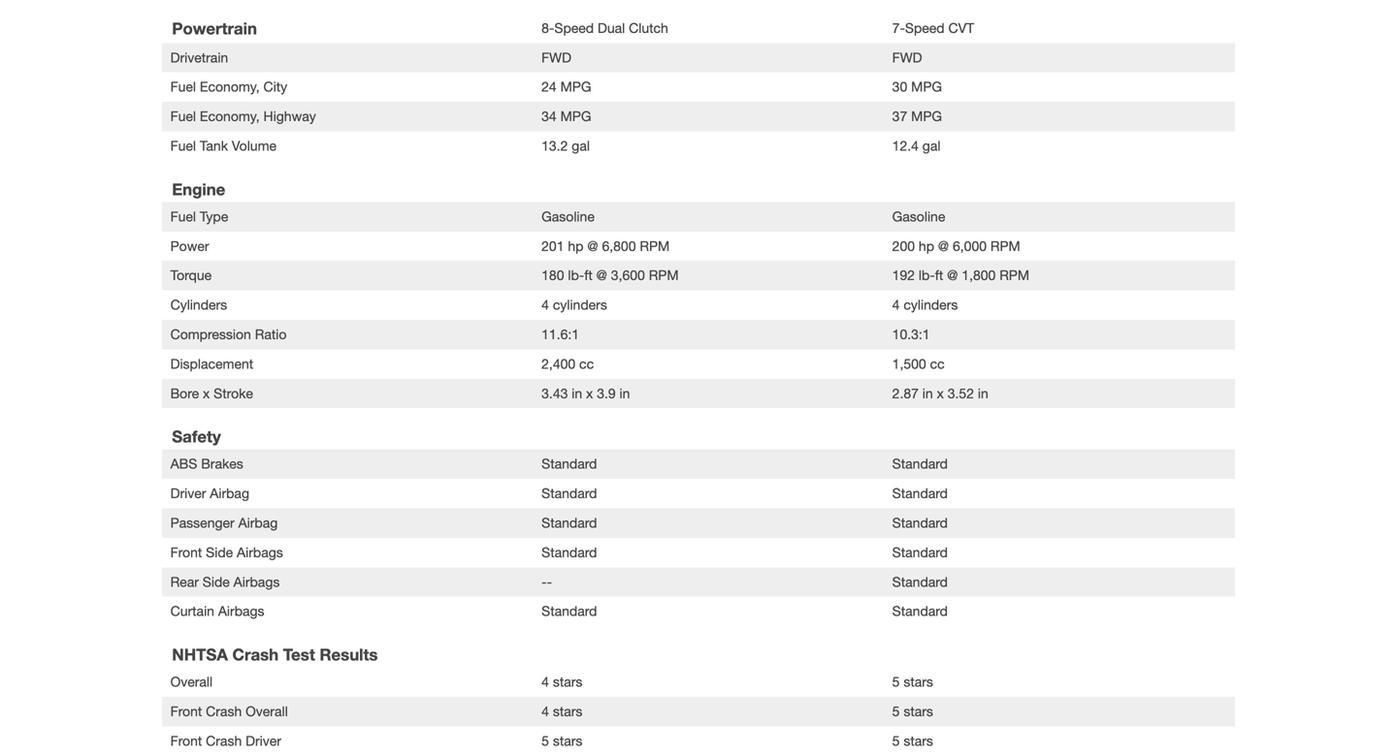 Task type: describe. For each thing, give the bounding box(es) containing it.
economy, for city
[[200, 79, 260, 95]]

37
[[892, 108, 907, 124]]

cc for 2,400 cc
[[579, 356, 594, 372]]

7-speed cvt
[[892, 20, 974, 36]]

6,000
[[953, 238, 987, 254]]

airbag for driver airbag
[[210, 486, 249, 502]]

--
[[542, 574, 552, 590]]

4 for overall
[[542, 674, 549, 690]]

2,400
[[542, 356, 576, 372]]

10.3:1
[[892, 326, 930, 343]]

0 vertical spatial driver
[[170, 486, 206, 502]]

rpm right "1,800"
[[1000, 268, 1030, 284]]

7-
[[892, 20, 905, 36]]

3.52
[[948, 385, 974, 401]]

cvt
[[948, 20, 974, 36]]

201
[[542, 238, 564, 254]]

2 gasoline from the left
[[892, 209, 945, 225]]

airbags for rear side airbags
[[234, 574, 280, 590]]

200 hp @ 6,000 rpm
[[892, 238, 1021, 254]]

rear
[[170, 574, 199, 590]]

airbags for front side airbags
[[237, 545, 283, 561]]

front crash overall
[[170, 704, 288, 720]]

4 for front crash overall
[[542, 704, 549, 720]]

3.43 in x 3.9 in
[[542, 385, 630, 401]]

1 horizontal spatial overall
[[246, 704, 288, 720]]

powertrain
[[172, 18, 257, 38]]

nhtsa crash test results
[[172, 645, 378, 665]]

5 stars for front crash overall
[[892, 704, 933, 720]]

x for 2.87 in x 3.52 in
[[937, 385, 944, 401]]

1 in from the left
[[572, 385, 582, 401]]

city
[[263, 79, 287, 95]]

type
[[200, 209, 228, 225]]

4 for cylinders
[[542, 297, 549, 313]]

gal for 12.4 gal
[[923, 138, 941, 154]]

24
[[542, 79, 557, 95]]

24                                 mpg
[[542, 79, 591, 95]]

2 in from the left
[[620, 385, 630, 401]]

13.2 gal
[[542, 138, 590, 154]]

5 for overall
[[892, 674, 900, 690]]

1 gasoline from the left
[[542, 209, 595, 225]]

front for front side airbags
[[170, 545, 202, 561]]

engine
[[172, 179, 225, 199]]

mpg for 34                                 mpg
[[560, 108, 591, 124]]

speed for 8-
[[554, 20, 594, 36]]

5 for front crash driver
[[892, 733, 900, 749]]

front for front crash overall
[[170, 704, 202, 720]]

lb- for 192
[[919, 268, 935, 284]]

fuel for fuel economy, highway
[[170, 108, 196, 124]]

2.87
[[892, 385, 919, 401]]

3,600
[[611, 268, 645, 284]]

13.2
[[542, 138, 568, 154]]

3 in from the left
[[923, 385, 933, 401]]

34                                 mpg
[[542, 108, 591, 124]]

0 horizontal spatial overall
[[170, 674, 213, 690]]

180
[[542, 268, 564, 284]]

30
[[892, 79, 907, 95]]

1 cylinders from the left
[[553, 297, 607, 313]]

fuel tank volume
[[170, 138, 277, 154]]

fuel type
[[170, 209, 228, 225]]

192 lb-ft @ 1,800 rpm
[[892, 268, 1030, 284]]

bore
[[170, 385, 199, 401]]

gal for 13.2 gal
[[572, 138, 590, 154]]

1 - from the left
[[542, 574, 547, 590]]

dual
[[598, 20, 625, 36]]

driver airbag
[[170, 486, 249, 502]]

rpm right 6,800
[[640, 238, 670, 254]]

8-
[[542, 20, 554, 36]]

clutch
[[629, 20, 668, 36]]

speed for 7-
[[905, 20, 945, 36]]

30                                 mpg
[[892, 79, 942, 95]]

cylinders
[[170, 297, 227, 313]]

airbag for passenger airbag
[[238, 515, 278, 531]]

2.87 in x 3.52 in
[[892, 385, 988, 401]]

12.4 gal
[[892, 138, 941, 154]]

results
[[320, 645, 378, 665]]

compression ratio
[[170, 326, 287, 343]]

192
[[892, 268, 915, 284]]

torque
[[170, 268, 212, 284]]

1 vertical spatial driver
[[246, 733, 281, 749]]

@ left 6,000
[[938, 238, 949, 254]]

power
[[170, 238, 209, 254]]

2 vertical spatial airbags
[[218, 604, 264, 620]]

front crash driver
[[170, 733, 281, 749]]

compression
[[170, 326, 251, 343]]

rear side airbags
[[170, 574, 280, 590]]

front side airbags
[[170, 545, 283, 561]]

abs brakes
[[170, 456, 243, 472]]

mpg for 37                                 mpg
[[911, 108, 942, 124]]

3.43
[[542, 385, 568, 401]]

4 in from the left
[[978, 385, 988, 401]]

2,400 cc
[[542, 356, 594, 372]]

11.6:1
[[542, 326, 579, 343]]

5 stars for front crash driver
[[892, 733, 933, 749]]



Task type: locate. For each thing, give the bounding box(es) containing it.
2 economy, from the top
[[200, 108, 260, 124]]

2 - from the left
[[547, 574, 552, 590]]

front up "rear"
[[170, 545, 202, 561]]

economy,
[[200, 79, 260, 95], [200, 108, 260, 124]]

0 vertical spatial front
[[170, 545, 202, 561]]

overall down the nhtsa
[[170, 674, 213, 690]]

passenger
[[170, 515, 235, 531]]

4 stars
[[542, 674, 583, 690], [542, 704, 583, 720]]

0 horizontal spatial x
[[203, 385, 210, 401]]

mpg for 24                                 mpg
[[560, 79, 591, 95]]

@ left "1,800"
[[947, 268, 958, 284]]

0 vertical spatial overall
[[170, 674, 213, 690]]

crash
[[232, 645, 279, 665], [206, 704, 242, 720], [206, 733, 242, 749]]

hp right 200
[[919, 238, 934, 254]]

overall
[[170, 674, 213, 690], [246, 704, 288, 720]]

@ left 3,600
[[596, 268, 607, 284]]

economy, up fuel economy, highway
[[200, 79, 260, 95]]

mpg right 37
[[911, 108, 942, 124]]

2 cylinders from the left
[[904, 297, 958, 313]]

in right 3.9
[[620, 385, 630, 401]]

tank
[[200, 138, 228, 154]]

cylinders up 11.6:1
[[553, 297, 607, 313]]

rpm
[[640, 238, 670, 254], [991, 238, 1021, 254], [649, 268, 679, 284], [1000, 268, 1030, 284]]

side for front
[[206, 545, 233, 561]]

2 4 stars from the top
[[542, 704, 583, 720]]

2 4 cylinders from the left
[[892, 297, 958, 313]]

test
[[283, 645, 315, 665]]

speed left dual
[[554, 20, 594, 36]]

speed left cvt in the top of the page
[[905, 20, 945, 36]]

@ left 6,800
[[587, 238, 598, 254]]

1 vertical spatial front
[[170, 704, 202, 720]]

1 horizontal spatial 4 cylinders
[[892, 297, 958, 313]]

1 vertical spatial overall
[[246, 704, 288, 720]]

rpm right 3,600
[[649, 268, 679, 284]]

ft
[[584, 268, 593, 284], [935, 268, 943, 284]]

x left 3.52
[[937, 385, 944, 401]]

hp for 201
[[568, 238, 584, 254]]

37                                 mpg
[[892, 108, 942, 124]]

mpg right '24'
[[560, 79, 591, 95]]

1 front from the top
[[170, 545, 202, 561]]

1 gal from the left
[[572, 138, 590, 154]]

front up front crash driver on the bottom
[[170, 704, 202, 720]]

cc right '2,400' at left top
[[579, 356, 594, 372]]

curtain
[[170, 604, 214, 620]]

ft down 201 hp @ 6,800 rpm
[[584, 268, 593, 284]]

mpg right '34'
[[560, 108, 591, 124]]

1 economy, from the top
[[200, 79, 260, 95]]

4
[[542, 297, 549, 313], [892, 297, 900, 313], [542, 674, 549, 690], [542, 704, 549, 720]]

201 hp @ 6,800 rpm
[[542, 238, 670, 254]]

lb- right 192 at right
[[919, 268, 935, 284]]

cc
[[579, 356, 594, 372], [930, 356, 945, 372]]

1 speed from the left
[[554, 20, 594, 36]]

gasoline
[[542, 209, 595, 225], [892, 209, 945, 225]]

0 horizontal spatial cc
[[579, 356, 594, 372]]

1 vertical spatial airbag
[[238, 515, 278, 531]]

fuel down drivetrain
[[170, 79, 196, 95]]

1 horizontal spatial gasoline
[[892, 209, 945, 225]]

overall up front crash driver on the bottom
[[246, 704, 288, 720]]

hp right 201
[[568, 238, 584, 254]]

safety
[[172, 427, 221, 447]]

1 lb- from the left
[[568, 268, 584, 284]]

front
[[170, 545, 202, 561], [170, 704, 202, 720], [170, 733, 202, 749]]

0 horizontal spatial 4 cylinders
[[542, 297, 607, 313]]

airbag up front side airbags
[[238, 515, 278, 531]]

4 stars for front crash overall
[[542, 704, 583, 720]]

1 horizontal spatial cc
[[930, 356, 945, 372]]

airbags
[[237, 545, 283, 561], [234, 574, 280, 590], [218, 604, 264, 620]]

-
[[542, 574, 547, 590], [547, 574, 552, 590]]

2 cc from the left
[[930, 356, 945, 372]]

side down passenger airbag
[[206, 545, 233, 561]]

2 vertical spatial crash
[[206, 733, 242, 749]]

3 front from the top
[[170, 733, 202, 749]]

cc right 1,500
[[930, 356, 945, 372]]

ft for 1,800
[[935, 268, 943, 284]]

fuel economy, highway
[[170, 108, 316, 124]]

drivetrain
[[170, 49, 228, 65]]

1 horizontal spatial x
[[586, 385, 593, 401]]

5 stars
[[892, 674, 933, 690], [892, 704, 933, 720], [542, 733, 583, 749], [892, 733, 933, 749]]

2 gal from the left
[[923, 138, 941, 154]]

passenger airbag
[[170, 515, 278, 531]]

volume
[[232, 138, 277, 154]]

1 4 cylinders from the left
[[542, 297, 607, 313]]

cylinders up 10.3:1
[[904, 297, 958, 313]]

fuel for fuel economy, city
[[170, 79, 196, 95]]

1 horizontal spatial cylinders
[[904, 297, 958, 313]]

1 horizontal spatial gal
[[923, 138, 941, 154]]

driver down abs
[[170, 486, 206, 502]]

standard
[[542, 456, 597, 472], [892, 456, 948, 472], [542, 486, 597, 502], [892, 486, 948, 502], [542, 515, 597, 531], [892, 515, 948, 531], [542, 545, 597, 561], [892, 545, 948, 561], [892, 574, 948, 590], [542, 604, 597, 620], [892, 604, 948, 620]]

2 ft from the left
[[935, 268, 943, 284]]

lb-
[[568, 268, 584, 284], [919, 268, 935, 284]]

x for 3.43 in x 3.9 in
[[586, 385, 593, 401]]

1,500 cc
[[892, 356, 945, 372]]

1 cc from the left
[[579, 356, 594, 372]]

driver
[[170, 486, 206, 502], [246, 733, 281, 749]]

gal
[[572, 138, 590, 154], [923, 138, 941, 154]]

ratio
[[255, 326, 287, 343]]

0 horizontal spatial ft
[[584, 268, 593, 284]]

crash up front crash driver on the bottom
[[206, 704, 242, 720]]

brakes
[[201, 456, 243, 472]]

fwd up '24'
[[542, 49, 571, 65]]

airbags down the rear side airbags
[[218, 604, 264, 620]]

1 x from the left
[[203, 385, 210, 401]]

5 stars for overall
[[892, 674, 933, 690]]

12.4
[[892, 138, 919, 154]]

1 horizontal spatial lb-
[[919, 268, 935, 284]]

0 vertical spatial crash
[[232, 645, 279, 665]]

side
[[206, 545, 233, 561], [203, 574, 230, 590]]

2 fuel from the top
[[170, 108, 196, 124]]

4 cylinders up 10.3:1
[[892, 297, 958, 313]]

3 x from the left
[[937, 385, 944, 401]]

airbags up the rear side airbags
[[237, 545, 283, 561]]

2 x from the left
[[586, 385, 593, 401]]

6,800
[[602, 238, 636, 254]]

0 vertical spatial airbag
[[210, 486, 249, 502]]

fuel for fuel tank volume
[[170, 138, 196, 154]]

crash for test
[[232, 645, 279, 665]]

0 horizontal spatial speed
[[554, 20, 594, 36]]

bore x stroke
[[170, 385, 253, 401]]

economy, for highway
[[200, 108, 260, 124]]

1 vertical spatial economy,
[[200, 108, 260, 124]]

2 fwd from the left
[[892, 49, 922, 65]]

0 vertical spatial economy,
[[200, 79, 260, 95]]

gasoline up 201
[[542, 209, 595, 225]]

airbag
[[210, 486, 249, 502], [238, 515, 278, 531]]

driver down the front crash overall
[[246, 733, 281, 749]]

5 for front crash overall
[[892, 704, 900, 720]]

0 vertical spatial 4 stars
[[542, 674, 583, 690]]

gal right 13.2
[[572, 138, 590, 154]]

hp for 200
[[919, 238, 934, 254]]

ft down 200 hp @ 6,000 rpm
[[935, 268, 943, 284]]

4 cylinders
[[542, 297, 607, 313], [892, 297, 958, 313]]

1 fuel from the top
[[170, 79, 196, 95]]

x
[[203, 385, 210, 401], [586, 385, 593, 401], [937, 385, 944, 401]]

in
[[572, 385, 582, 401], [620, 385, 630, 401], [923, 385, 933, 401], [978, 385, 988, 401]]

fuel left tank
[[170, 138, 196, 154]]

fwd up 30
[[892, 49, 922, 65]]

4 fuel from the top
[[170, 209, 196, 225]]

200
[[892, 238, 915, 254]]

4 cylinders up 11.6:1
[[542, 297, 607, 313]]

cylinders
[[553, 297, 607, 313], [904, 297, 958, 313]]

hp
[[568, 238, 584, 254], [919, 238, 934, 254]]

1 vertical spatial crash
[[206, 704, 242, 720]]

0 horizontal spatial gasoline
[[542, 209, 595, 225]]

2 vertical spatial front
[[170, 733, 202, 749]]

34
[[542, 108, 557, 124]]

crash left the test
[[232, 645, 279, 665]]

x left 3.9
[[586, 385, 593, 401]]

0 horizontal spatial gal
[[572, 138, 590, 154]]

2 lb- from the left
[[919, 268, 935, 284]]

3 fuel from the top
[[170, 138, 196, 154]]

in right 3.52
[[978, 385, 988, 401]]

1 vertical spatial 4 stars
[[542, 704, 583, 720]]

3.9
[[597, 385, 616, 401]]

nhtsa
[[172, 645, 228, 665]]

abs
[[170, 456, 197, 472]]

gasoline up 200
[[892, 209, 945, 225]]

1 horizontal spatial ft
[[935, 268, 943, 284]]

front down the front crash overall
[[170, 733, 202, 749]]

1 vertical spatial side
[[203, 574, 230, 590]]

airbags down front side airbags
[[234, 574, 280, 590]]

fuel up fuel tank volume
[[170, 108, 196, 124]]

1 horizontal spatial speed
[[905, 20, 945, 36]]

180 lb-ft @ 3,600 rpm
[[542, 268, 679, 284]]

x right the bore
[[203, 385, 210, 401]]

displacement
[[170, 356, 253, 372]]

0 horizontal spatial driver
[[170, 486, 206, 502]]

2 horizontal spatial x
[[937, 385, 944, 401]]

crash down the front crash overall
[[206, 733, 242, 749]]

2 hp from the left
[[919, 238, 934, 254]]

1 hp from the left
[[568, 238, 584, 254]]

1,500
[[892, 356, 926, 372]]

0 horizontal spatial lb-
[[568, 268, 584, 284]]

0 horizontal spatial fwd
[[542, 49, 571, 65]]

crash for driver
[[206, 733, 242, 749]]

0 vertical spatial side
[[206, 545, 233, 561]]

1,800
[[962, 268, 996, 284]]

1 horizontal spatial fwd
[[892, 49, 922, 65]]

mpg right 30
[[911, 79, 942, 95]]

crash for overall
[[206, 704, 242, 720]]

side for rear
[[203, 574, 230, 590]]

mpg
[[560, 79, 591, 95], [911, 79, 942, 95], [560, 108, 591, 124], [911, 108, 942, 124]]

stroke
[[214, 385, 253, 401]]

airbag up passenger airbag
[[210, 486, 249, 502]]

highway
[[263, 108, 316, 124]]

2 speed from the left
[[905, 20, 945, 36]]

front for front crash driver
[[170, 733, 202, 749]]

fuel
[[170, 79, 196, 95], [170, 108, 196, 124], [170, 138, 196, 154], [170, 209, 196, 225]]

4 stars for overall
[[542, 674, 583, 690]]

lb- right 180
[[568, 268, 584, 284]]

lb- for 180
[[568, 268, 584, 284]]

gal right 12.4
[[923, 138, 941, 154]]

0 vertical spatial airbags
[[237, 545, 283, 561]]

side up curtain airbags
[[203, 574, 230, 590]]

cc for 1,500 cc
[[930, 356, 945, 372]]

0 horizontal spatial hp
[[568, 238, 584, 254]]

fuel for fuel type
[[170, 209, 196, 225]]

1 vertical spatial airbags
[[234, 574, 280, 590]]

1 ft from the left
[[584, 268, 593, 284]]

1 horizontal spatial hp
[[919, 238, 934, 254]]

8-speed dual clutch
[[542, 20, 668, 36]]

mpg for 30                                 mpg
[[911, 79, 942, 95]]

0 horizontal spatial cylinders
[[553, 297, 607, 313]]

in right 3.43
[[572, 385, 582, 401]]

fuel economy, city
[[170, 79, 287, 95]]

speed
[[554, 20, 594, 36], [905, 20, 945, 36]]

1 horizontal spatial driver
[[246, 733, 281, 749]]

1 4 stars from the top
[[542, 674, 583, 690]]

1 fwd from the left
[[542, 49, 571, 65]]

curtain airbags
[[170, 604, 264, 620]]

2 front from the top
[[170, 704, 202, 720]]

ft for 3,600
[[584, 268, 593, 284]]

in right 2.87
[[923, 385, 933, 401]]

fuel up power
[[170, 209, 196, 225]]

rpm right 6,000
[[991, 238, 1021, 254]]

stars
[[553, 674, 583, 690], [904, 674, 933, 690], [553, 704, 583, 720], [904, 704, 933, 720], [553, 733, 583, 749], [904, 733, 933, 749]]

economy, down fuel economy, city
[[200, 108, 260, 124]]



Task type: vqa. For each thing, say whether or not it's contained in the screenshot.


